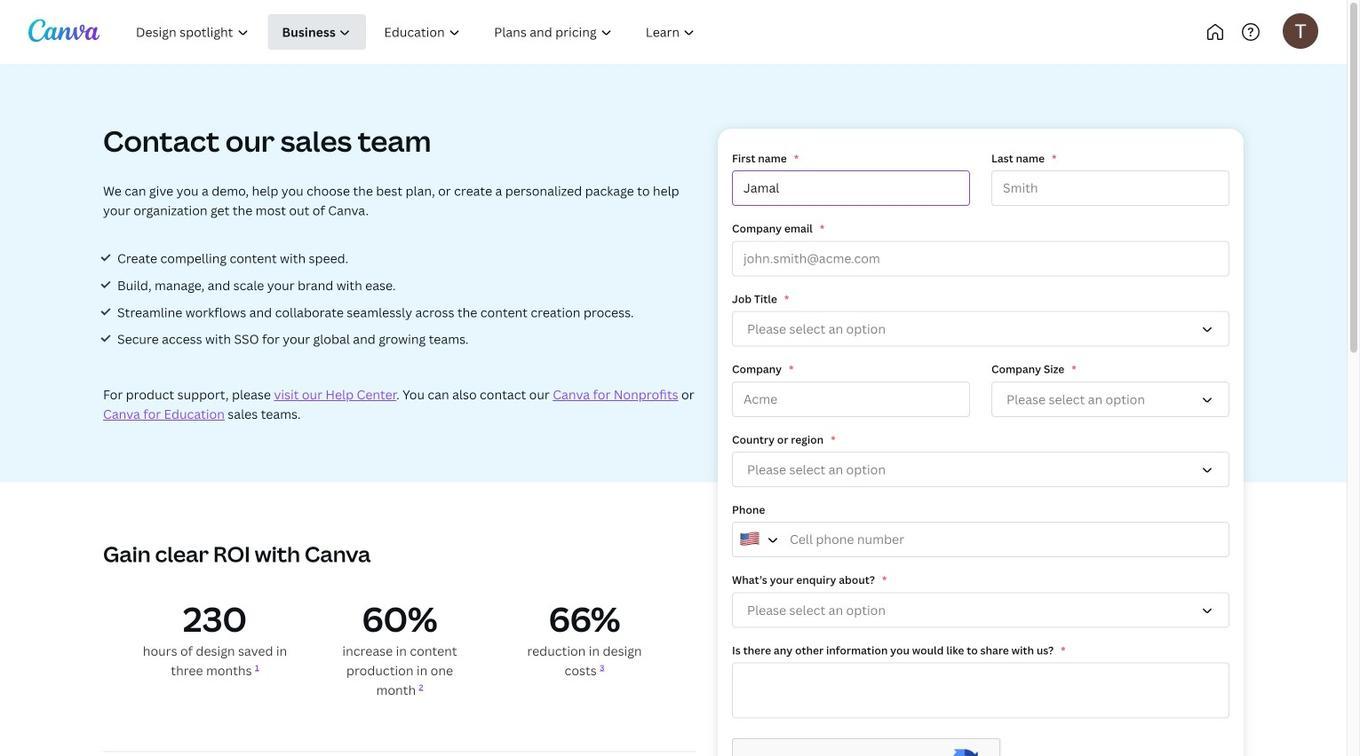Task type: locate. For each thing, give the bounding box(es) containing it.
john.smith@acme.com text field
[[732, 241, 1229, 277]]

Smith text field
[[991, 171, 1229, 206]]

None text field
[[732, 663, 1229, 719]]

John text field
[[732, 171, 970, 206]]



Task type: vqa. For each thing, say whether or not it's contained in the screenshot.
Surfaces
no



Task type: describe. For each thing, give the bounding box(es) containing it.
Acme text field
[[732, 382, 970, 417]]

top level navigation element
[[121, 14, 771, 50]]

Cell phone number text field
[[732, 522, 1229, 558]]



